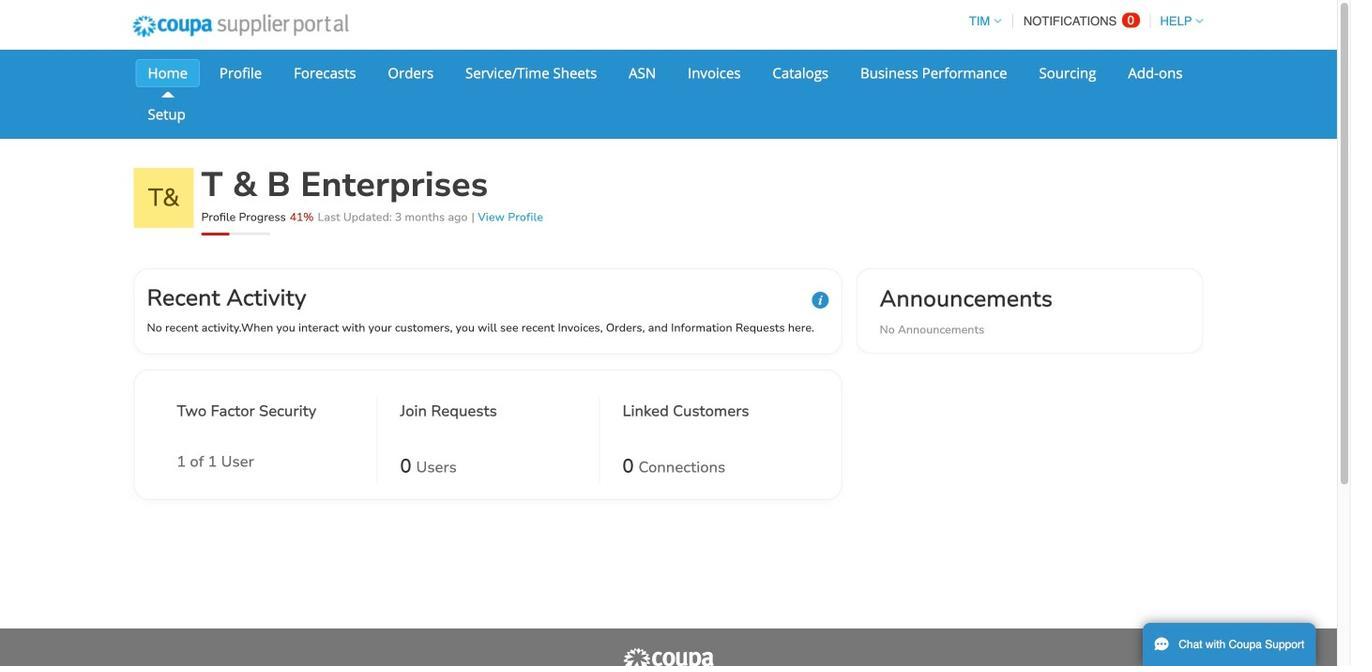 Task type: locate. For each thing, give the bounding box(es) containing it.
1 horizontal spatial coupa supplier portal image
[[622, 648, 716, 667]]

0 horizontal spatial coupa supplier portal image
[[120, 3, 362, 50]]

t& image
[[134, 168, 194, 228]]

0 vertical spatial coupa supplier portal image
[[120, 3, 362, 50]]

1 vertical spatial coupa supplier portal image
[[622, 648, 716, 667]]

navigation
[[961, 3, 1204, 39]]

coupa supplier portal image
[[120, 3, 362, 50], [622, 648, 716, 667]]



Task type: describe. For each thing, give the bounding box(es) containing it.
additional information image
[[813, 292, 829, 309]]



Task type: vqa. For each thing, say whether or not it's contained in the screenshot.
the bottommost Coupa Supplier Portal image
yes



